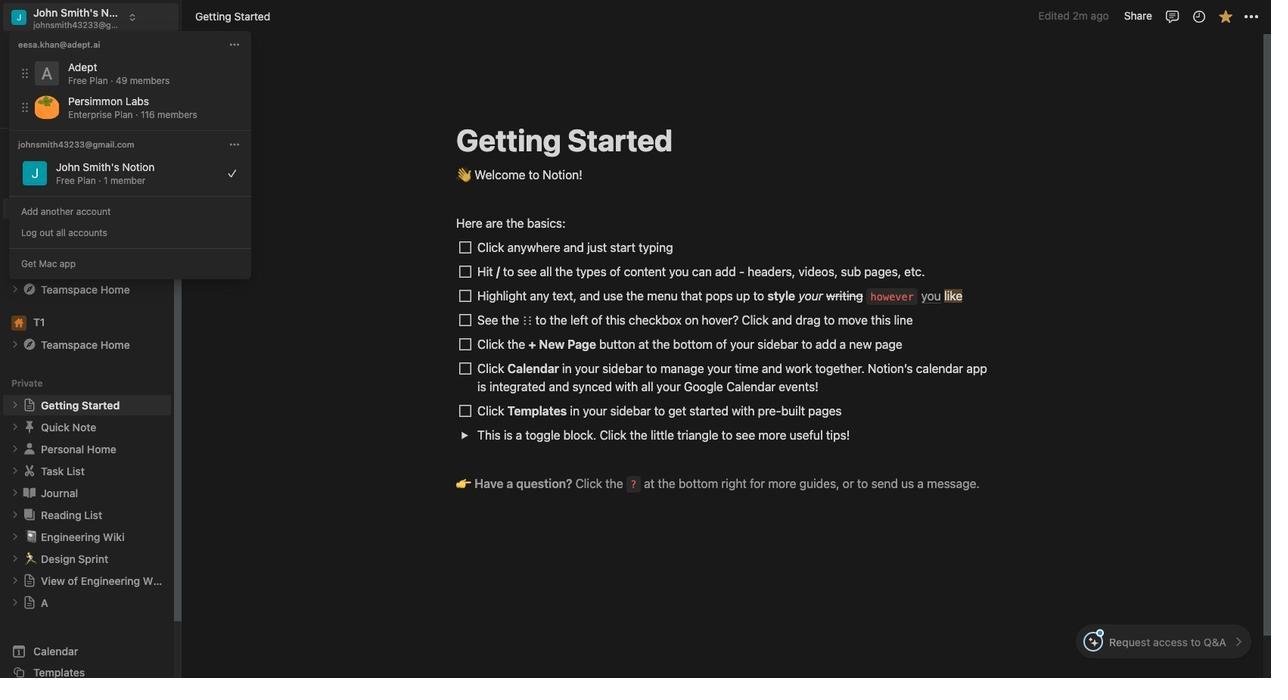 Task type: locate. For each thing, give the bounding box(es) containing it.
favorited image
[[1219, 9, 1234, 24]]

t image
[[11, 260, 26, 275]]



Task type: describe. For each thing, give the bounding box(es) containing it.
comments image
[[1166, 9, 1181, 24]]

👋 image
[[457, 164, 472, 184]]

a image
[[35, 61, 59, 86]]

updates image
[[1192, 9, 1207, 24]]

👉 image
[[457, 473, 472, 493]]



Task type: vqa. For each thing, say whether or not it's contained in the screenshot.
Updates icon
yes



